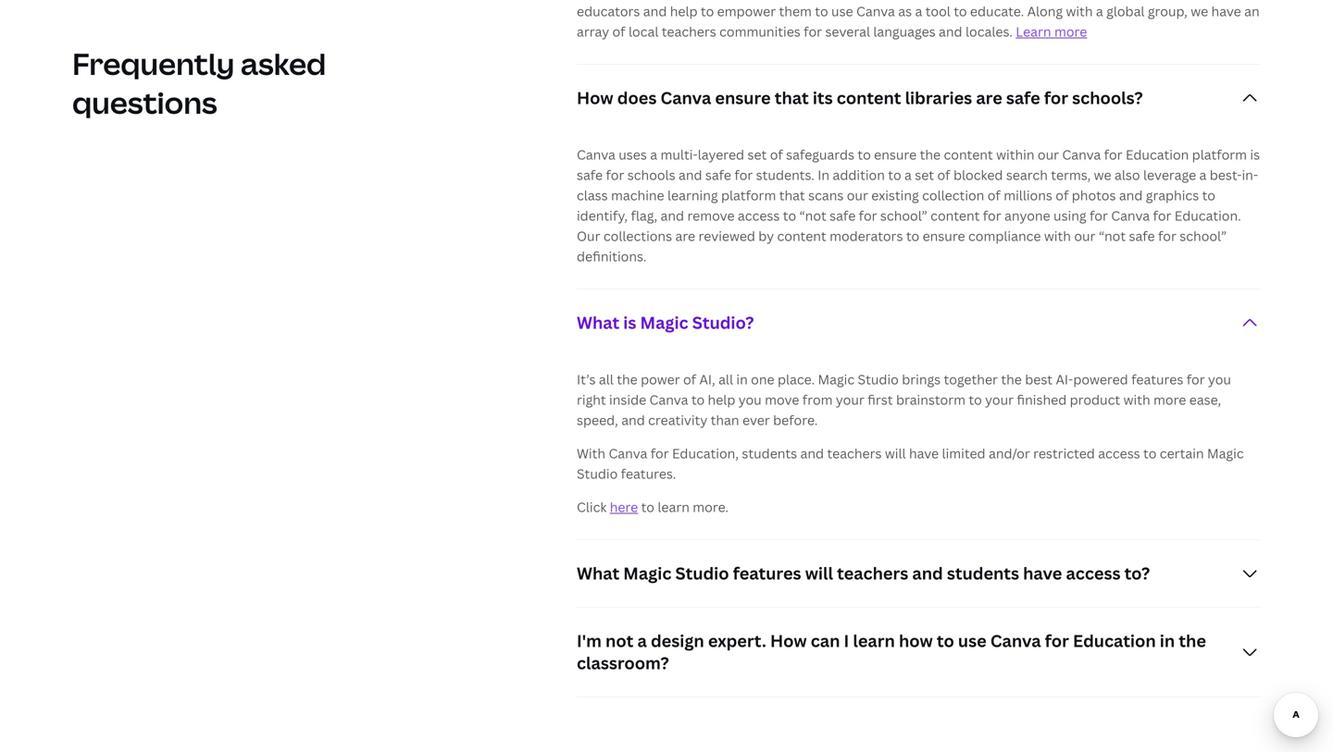 Task type: describe. For each thing, give the bounding box(es) containing it.
and down the also
[[1119, 187, 1143, 204]]

more inside it's all the power of ai, all in one place. magic studio brings together the best ai-powered features for you right inside canva to help you move from your first brainstorm to your finished product with more ease, speed, and creativity than ever before.
[[1153, 391, 1186, 409]]

flag,
[[631, 207, 657, 225]]

before.
[[773, 412, 818, 429]]

safeguards
[[786, 146, 854, 164]]

inside
[[609, 391, 646, 409]]

moderators
[[830, 227, 903, 245]]

to inside with canva for education, students and teachers will have limited and/or restricted access to certain magic studio features.
[[1143, 445, 1157, 463]]

and right flag,
[[661, 207, 684, 225]]

class
[[577, 187, 608, 204]]

classroom?
[[577, 652, 669, 675]]

are inside canva uses a multi-layered set of safeguards to ensure the content within our canva for education platform is safe for schools and safe for students. in addition to a set of blocked search terms, we also leverage a best-in- class machine learning platform that scans our existing collection of millions of photos and graphics to identify, flag, and remove access to "not safe for school" content for anyone using for canva for education. our collections are reviewed by content moderators to ensure compliance with our "not safe for school" definitions.
[[675, 227, 695, 245]]

magic inside with canva for education, students and teachers will have limited and/or restricted access to certain magic studio features.
[[1207, 445, 1244, 463]]

terms,
[[1051, 166, 1091, 184]]

can
[[811, 630, 840, 653]]

frequently asked questions
[[72, 44, 326, 123]]

safe down scans
[[830, 207, 856, 225]]

power
[[641, 371, 680, 388]]

ease,
[[1189, 391, 1221, 409]]

learn more link
[[1016, 23, 1087, 40]]

content right by
[[777, 227, 826, 245]]

schools
[[627, 166, 675, 184]]

machine
[[611, 187, 664, 204]]

1 vertical spatial our
[[847, 187, 868, 204]]

uses
[[619, 146, 647, 164]]

what magic studio features will teachers and students have access to? button
[[577, 541, 1261, 607]]

learn
[[1016, 23, 1051, 40]]

what for what is magic studio?
[[577, 312, 619, 334]]

creativity
[[648, 412, 707, 429]]

we
[[1094, 166, 1111, 184]]

what is magic studio?
[[577, 312, 754, 334]]

asked
[[241, 44, 326, 84]]

canva up terms, at top
[[1062, 146, 1101, 164]]

with inside canva uses a multi-layered set of safeguards to ensure the content within our canva for education platform is safe for schools and safe for students. in addition to a set of blocked search terms, we also leverage a best-in- class machine learning platform that scans our existing collection of millions of photos and graphics to identify, flag, and remove access to "not safe for school" content for anyone using for canva for education. our collections are reviewed by content moderators to ensure compliance with our "not safe for school" definitions.
[[1044, 227, 1071, 245]]

limited
[[942, 445, 986, 463]]

identify,
[[577, 207, 628, 225]]

that inside canva uses a multi-layered set of safeguards to ensure the content within our canva for education platform is safe for schools and safe for students. in addition to a set of blocked search terms, we also leverage a best-in- class machine learning platform that scans our existing collection of millions of photos and graphics to identify, flag, and remove access to "not safe for school" content for anyone using for canva for education. our collections are reviewed by content moderators to ensure compliance with our "not safe for school" definitions.
[[779, 187, 805, 204]]

and up learning
[[679, 166, 702, 184]]

millions
[[1004, 187, 1052, 204]]

layered
[[698, 146, 744, 164]]

together
[[944, 371, 998, 388]]

a left best-
[[1199, 166, 1207, 184]]

students inside with canva for education, students and teachers will have limited and/or restricted access to certain magic studio features.
[[742, 445, 797, 463]]

how
[[899, 630, 933, 653]]

safe down graphics
[[1129, 227, 1155, 245]]

here link
[[610, 499, 638, 516]]

not
[[605, 630, 634, 653]]

i'm not a design expert. how can i learn how to use canva for education in the classroom?
[[577, 630, 1206, 675]]

2 your from the left
[[985, 391, 1014, 409]]

learn more
[[1016, 23, 1087, 40]]

libraries
[[905, 87, 972, 109]]

studio inside with canva for education, students and teachers will have limited and/or restricted access to certain magic studio features.
[[577, 465, 618, 483]]

canva inside i'm not a design expert. how can i learn how to use canva for education in the classroom?
[[990, 630, 1041, 653]]

in inside it's all the power of ai, all in one place. magic studio brings together the best ai-powered features for you right inside canva to help you move from your first brainstorm to your finished product with more ease, speed, and creativity than ever before.
[[736, 371, 748, 388]]

what for what magic studio features will teachers and students have access to?
[[577, 563, 619, 585]]

of up students.
[[770, 146, 783, 164]]

existing
[[871, 187, 919, 204]]

to inside i'm not a design expert. how can i learn how to use canva for education in the classroom?
[[937, 630, 954, 653]]

have for will
[[909, 445, 939, 463]]

1 your from the left
[[836, 391, 864, 409]]

by
[[758, 227, 774, 245]]

here
[[610, 499, 638, 516]]

scans
[[808, 187, 844, 204]]

product
[[1070, 391, 1120, 409]]

more.
[[693, 499, 729, 516]]

using
[[1053, 207, 1086, 225]]

2 vertical spatial ensure
[[923, 227, 965, 245]]

features inside "dropdown button"
[[733, 563, 801, 585]]

with inside it's all the power of ai, all in one place. magic studio brings together the best ai-powered features for you right inside canva to help you move from your first brainstorm to your finished product with more ease, speed, and creativity than ever before.
[[1123, 391, 1150, 409]]

design
[[651, 630, 704, 653]]

best
[[1025, 371, 1053, 388]]

canva inside with canva for education, students and teachers will have limited and/or restricted access to certain magic studio features.
[[609, 445, 647, 463]]

0 horizontal spatial set
[[747, 146, 767, 164]]

graphics
[[1146, 187, 1199, 204]]

access inside with canva for education, students and teachers will have limited and/or restricted access to certain magic studio features.
[[1098, 445, 1140, 463]]

have for students
[[1023, 563, 1062, 585]]

ai-
[[1056, 371, 1073, 388]]

teachers inside with canva for education, students and teachers will have limited and/or restricted access to certain magic studio features.
[[827, 445, 882, 463]]

powered
[[1073, 371, 1128, 388]]

move
[[765, 391, 799, 409]]

teachers inside "dropdown button"
[[837, 563, 908, 585]]

0 horizontal spatial you
[[738, 391, 762, 409]]

certain
[[1160, 445, 1204, 463]]

to up education.
[[1202, 187, 1215, 204]]

0 vertical spatial more
[[1054, 23, 1087, 40]]

of up 'collection'
[[937, 166, 950, 184]]

brings
[[902, 371, 941, 388]]

in
[[818, 166, 830, 184]]

of up using
[[1056, 187, 1069, 204]]

first
[[868, 391, 893, 409]]

expert.
[[708, 630, 766, 653]]

blocked
[[953, 166, 1003, 184]]

remove
[[687, 207, 735, 225]]

search
[[1006, 166, 1048, 184]]

its
[[813, 87, 833, 109]]

also
[[1115, 166, 1140, 184]]

education,
[[672, 445, 739, 463]]

frequently
[[72, 44, 235, 84]]

to up existing
[[888, 166, 901, 184]]

1 horizontal spatial set
[[915, 166, 934, 184]]

compliance
[[968, 227, 1041, 245]]

ai,
[[699, 371, 715, 388]]

how inside i'm not a design expert. how can i learn how to use canva for education in the classroom?
[[770, 630, 807, 653]]

students.
[[756, 166, 815, 184]]

are inside dropdown button
[[976, 87, 1002, 109]]

students inside "dropdown button"
[[947, 563, 1019, 585]]

what magic studio features will teachers and students have access to?
[[577, 563, 1150, 585]]

studio?
[[692, 312, 754, 334]]

collection
[[922, 187, 984, 204]]

1 vertical spatial school"
[[1180, 227, 1227, 245]]

ever
[[742, 412, 770, 429]]

content up blocked
[[944, 146, 993, 164]]

i
[[844, 630, 849, 653]]

0 vertical spatial you
[[1208, 371, 1231, 388]]



Task type: locate. For each thing, give the bounding box(es) containing it.
1 vertical spatial students
[[947, 563, 1019, 585]]

1 vertical spatial access
[[1098, 445, 1140, 463]]

of down blocked
[[987, 187, 1001, 204]]

access
[[738, 207, 780, 225], [1098, 445, 1140, 463], [1066, 563, 1121, 585]]

your left the first
[[836, 391, 864, 409]]

magic down click here to learn more.
[[623, 563, 671, 585]]

0 vertical spatial is
[[1250, 146, 1260, 164]]

1 vertical spatial studio
[[577, 465, 618, 483]]

"not
[[799, 207, 826, 225], [1099, 227, 1126, 245]]

1 vertical spatial education
[[1073, 630, 1156, 653]]

to down together
[[969, 391, 982, 409]]

2 vertical spatial access
[[1066, 563, 1121, 585]]

more right learn at right
[[1054, 23, 1087, 40]]

all
[[599, 371, 614, 388], [718, 371, 733, 388]]

within
[[996, 146, 1034, 164]]

1 horizontal spatial features
[[1131, 371, 1183, 388]]

set up students.
[[747, 146, 767, 164]]

how does canva ensure that its content libraries are safe for schools?
[[577, 87, 1143, 109]]

0 vertical spatial our
[[1038, 146, 1059, 164]]

for
[[1044, 87, 1068, 109], [1104, 146, 1122, 164], [606, 166, 624, 184], [734, 166, 753, 184], [859, 207, 877, 225], [983, 207, 1001, 225], [1090, 207, 1108, 225], [1153, 207, 1171, 225], [1158, 227, 1176, 245], [1186, 371, 1205, 388], [651, 445, 669, 463], [1045, 630, 1069, 653]]

studio up the first
[[858, 371, 899, 388]]

i'm not a design expert. how can i learn how to use canva for education in the classroom? button
[[577, 608, 1261, 697]]

canva left uses
[[577, 146, 615, 164]]

school" down education.
[[1180, 227, 1227, 245]]

content right its
[[837, 87, 901, 109]]

1 horizontal spatial have
[[1023, 563, 1062, 585]]

will inside with canva for education, students and teachers will have limited and/or restricted access to certain magic studio features.
[[885, 445, 906, 463]]

access right restricted
[[1098, 445, 1140, 463]]

are right libraries
[[976, 87, 1002, 109]]

1 vertical spatial in
[[1160, 630, 1175, 653]]

schools?
[[1072, 87, 1143, 109]]

ensure inside dropdown button
[[715, 87, 771, 109]]

1 horizontal spatial in
[[1160, 630, 1175, 653]]

school"
[[880, 207, 927, 225], [1180, 227, 1227, 245]]

the
[[920, 146, 941, 164], [617, 371, 638, 388], [1001, 371, 1022, 388], [1179, 630, 1206, 653]]

will inside "dropdown button"
[[805, 563, 833, 585]]

your down together
[[985, 391, 1014, 409]]

1 vertical spatial platform
[[721, 187, 776, 204]]

0 horizontal spatial how
[[577, 87, 613, 109]]

a right not
[[637, 630, 647, 653]]

platform down students.
[[721, 187, 776, 204]]

definitions.
[[577, 248, 647, 265]]

canva inside it's all the power of ai, all in one place. magic studio brings together the best ai-powered features for you right inside canva to help you move from your first brainstorm to your finished product with more ease, speed, and creativity than ever before.
[[649, 391, 688, 409]]

will up can at the bottom right of the page
[[805, 563, 833, 585]]

leverage
[[1143, 166, 1196, 184]]

what up it's
[[577, 312, 619, 334]]

0 horizontal spatial studio
[[577, 465, 618, 483]]

ensure up existing
[[874, 146, 917, 164]]

0 horizontal spatial are
[[675, 227, 695, 245]]

1 horizontal spatial students
[[947, 563, 1019, 585]]

a up existing
[[904, 166, 912, 184]]

0 vertical spatial studio
[[858, 371, 899, 388]]

to down ai,
[[691, 391, 705, 409]]

0 vertical spatial in
[[736, 371, 748, 388]]

magic inside it's all the power of ai, all in one place. magic studio brings together the best ai-powered features for you right inside canva to help you move from your first brainstorm to your finished product with more ease, speed, and creativity than ever before.
[[818, 371, 855, 388]]

with
[[577, 445, 605, 463]]

click here to learn more.
[[577, 499, 729, 516]]

studio down more.
[[675, 563, 729, 585]]

is inside canva uses a multi-layered set of safeguards to ensure the content within our canva for education platform is safe for schools and safe for students. in addition to a set of blocked search terms, we also leverage a best-in- class machine learning platform that scans our existing collection of millions of photos and graphics to identify, flag, and remove access to "not safe for school" content for anyone using for canva for education. our collections are reviewed by content moderators to ensure compliance with our "not safe for school" definitions.
[[1250, 146, 1260, 164]]

from
[[802, 391, 833, 409]]

features up expert.
[[733, 563, 801, 585]]

canva right does on the left top of page
[[660, 87, 711, 109]]

magic up from
[[818, 371, 855, 388]]

safe up within
[[1006, 87, 1040, 109]]

for inside i'm not a design expert. how can i learn how to use canva for education in the classroom?
[[1045, 630, 1069, 653]]

best-
[[1210, 166, 1242, 184]]

the inside canva uses a multi-layered set of safeguards to ensure the content within our canva for education platform is safe for schools and safe for students. in addition to a set of blocked search terms, we also leverage a best-in- class machine learning platform that scans our existing collection of millions of photos and graphics to identify, flag, and remove access to "not safe for school" content for anyone using for canva for education. our collections are reviewed by content moderators to ensure compliance with our "not safe for school" definitions.
[[920, 146, 941, 164]]

1 horizontal spatial platform
[[1192, 146, 1247, 164]]

education inside canva uses a multi-layered set of safeguards to ensure the content within our canva for education platform is safe for schools and safe for students. in addition to a set of blocked search terms, we also leverage a best-in- class machine learning platform that scans our existing collection of millions of photos and graphics to identify, flag, and remove access to "not safe for school" content for anyone using for canva for education. our collections are reviewed by content moderators to ensure compliance with our "not safe for school" definitions.
[[1126, 146, 1189, 164]]

learn left more.
[[658, 499, 690, 516]]

0 vertical spatial students
[[742, 445, 797, 463]]

to?
[[1124, 563, 1150, 585]]

and
[[679, 166, 702, 184], [1119, 187, 1143, 204], [661, 207, 684, 225], [621, 412, 645, 429], [800, 445, 824, 463], [912, 563, 943, 585]]

content inside dropdown button
[[837, 87, 901, 109]]

than
[[711, 412, 739, 429]]

and up "how"
[[912, 563, 943, 585]]

have inside "dropdown button"
[[1023, 563, 1062, 585]]

0 vertical spatial school"
[[880, 207, 927, 225]]

that inside dropdown button
[[775, 87, 809, 109]]

magic up power
[[640, 312, 688, 334]]

1 horizontal spatial more
[[1153, 391, 1186, 409]]

1 vertical spatial have
[[1023, 563, 1062, 585]]

features right powered at the right of the page
[[1131, 371, 1183, 388]]

restricted
[[1033, 445, 1095, 463]]

have
[[909, 445, 939, 463], [1023, 563, 1062, 585]]

0 vertical spatial teachers
[[827, 445, 882, 463]]

1 vertical spatial that
[[779, 187, 805, 204]]

a up schools in the top of the page
[[650, 146, 657, 164]]

2 horizontal spatial our
[[1074, 227, 1096, 245]]

0 vertical spatial learn
[[658, 499, 690, 516]]

2 vertical spatial our
[[1074, 227, 1096, 245]]

more
[[1054, 23, 1087, 40], [1153, 391, 1186, 409]]

brainstorm
[[896, 391, 966, 409]]

how left can at the bottom right of the page
[[770, 630, 807, 653]]

i'm
[[577, 630, 602, 653]]

will
[[885, 445, 906, 463], [805, 563, 833, 585]]

1 vertical spatial will
[[805, 563, 833, 585]]

to up 'addition' at the top right of page
[[858, 146, 871, 164]]

learning
[[667, 187, 718, 204]]

is inside dropdown button
[[623, 312, 636, 334]]

1 horizontal spatial our
[[1038, 146, 1059, 164]]

1 vertical spatial what
[[577, 563, 619, 585]]

0 vertical spatial education
[[1126, 146, 1189, 164]]

0 horizontal spatial students
[[742, 445, 797, 463]]

magic inside dropdown button
[[640, 312, 688, 334]]

1 vertical spatial "not
[[1099, 227, 1126, 245]]

with down powered at the right of the page
[[1123, 391, 1150, 409]]

education inside i'm not a design expert. how can i learn how to use canva for education in the classroom?
[[1073, 630, 1156, 653]]

0 horizontal spatial platform
[[721, 187, 776, 204]]

1 what from the top
[[577, 312, 619, 334]]

1 vertical spatial with
[[1123, 391, 1150, 409]]

will down it's all the power of ai, all in one place. magic studio brings together the best ai-powered features for you right inside canva to help you move from your first brainstorm to your finished product with more ease, speed, and creativity than ever before.
[[885, 445, 906, 463]]

1 horizontal spatial will
[[885, 445, 906, 463]]

1 horizontal spatial with
[[1123, 391, 1150, 409]]

1 horizontal spatial all
[[718, 371, 733, 388]]

1 horizontal spatial your
[[985, 391, 1014, 409]]

and inside it's all the power of ai, all in one place. magic studio brings together the best ai-powered features for you right inside canva to help you move from your first brainstorm to your finished product with more ease, speed, and creativity than ever before.
[[621, 412, 645, 429]]

our
[[1038, 146, 1059, 164], [847, 187, 868, 204], [1074, 227, 1096, 245]]

0 vertical spatial features
[[1131, 371, 1183, 388]]

multi-
[[660, 146, 698, 164]]

0 horizontal spatial "not
[[799, 207, 826, 225]]

0 horizontal spatial will
[[805, 563, 833, 585]]

0 vertical spatial set
[[747, 146, 767, 164]]

2 horizontal spatial ensure
[[923, 227, 965, 245]]

a inside i'm not a design expert. how can i learn how to use canva for education in the classroom?
[[637, 630, 647, 653]]

all right it's
[[599, 371, 614, 388]]

canva down the also
[[1111, 207, 1150, 225]]

our down 'addition' at the top right of page
[[847, 187, 868, 204]]

of left ai,
[[683, 371, 696, 388]]

access up by
[[738, 207, 780, 225]]

1 vertical spatial ensure
[[874, 146, 917, 164]]

safe up class
[[577, 166, 603, 184]]

0 vertical spatial have
[[909, 445, 939, 463]]

and/or
[[989, 445, 1030, 463]]

1 vertical spatial how
[[770, 630, 807, 653]]

how does canva ensure that its content libraries are safe for schools? button
[[577, 65, 1261, 132]]

collections
[[603, 227, 672, 245]]

questions
[[72, 82, 217, 123]]

with canva for education, students and teachers will have limited and/or restricted access to certain magic studio features.
[[577, 445, 1244, 483]]

is down definitions.
[[623, 312, 636, 334]]

place.
[[778, 371, 815, 388]]

0 vertical spatial ensure
[[715, 87, 771, 109]]

0 vertical spatial what
[[577, 312, 619, 334]]

what inside "dropdown button"
[[577, 563, 619, 585]]

right
[[577, 391, 606, 409]]

1 horizontal spatial how
[[770, 630, 807, 653]]

0 horizontal spatial all
[[599, 371, 614, 388]]

you up ever
[[738, 391, 762, 409]]

0 horizontal spatial ensure
[[715, 87, 771, 109]]

platform up best-
[[1192, 146, 1247, 164]]

that
[[775, 87, 809, 109], [779, 187, 805, 204]]

1 vertical spatial more
[[1153, 391, 1186, 409]]

for inside it's all the power of ai, all in one place. magic studio brings together the best ai-powered features for you right inside canva to help you move from your first brainstorm to your finished product with more ease, speed, and creativity than ever before.
[[1186, 371, 1205, 388]]

2 horizontal spatial studio
[[858, 371, 899, 388]]

"not down photos
[[1099, 227, 1126, 245]]

studio inside what magic studio features will teachers and students have access to? "dropdown button"
[[675, 563, 729, 585]]

0 horizontal spatial with
[[1044, 227, 1071, 245]]

is up "in-" on the top right
[[1250, 146, 1260, 164]]

1 vertical spatial is
[[623, 312, 636, 334]]

you up ease,
[[1208, 371, 1231, 388]]

0 vertical spatial "not
[[799, 207, 826, 225]]

ensure up layered
[[715, 87, 771, 109]]

1 vertical spatial learn
[[853, 630, 895, 653]]

0 vertical spatial with
[[1044, 227, 1071, 245]]

0 vertical spatial that
[[775, 87, 809, 109]]

of inside it's all the power of ai, all in one place. magic studio brings together the best ai-powered features for you right inside canva to help you move from your first brainstorm to your finished product with more ease, speed, and creativity than ever before.
[[683, 371, 696, 388]]

one
[[751, 371, 774, 388]]

0 horizontal spatial features
[[733, 563, 801, 585]]

school" down existing
[[880, 207, 927, 225]]

0 horizontal spatial in
[[736, 371, 748, 388]]

speed,
[[577, 412, 618, 429]]

1 vertical spatial teachers
[[837, 563, 908, 585]]

education.
[[1175, 207, 1241, 225]]

and inside what magic studio features will teachers and students have access to? "dropdown button"
[[912, 563, 943, 585]]

students
[[742, 445, 797, 463], [947, 563, 1019, 585]]

1 horizontal spatial are
[[976, 87, 1002, 109]]

1 horizontal spatial learn
[[853, 630, 895, 653]]

2 vertical spatial studio
[[675, 563, 729, 585]]

finished
[[1017, 391, 1067, 409]]

safe down layered
[[705, 166, 731, 184]]

learn
[[658, 499, 690, 516], [853, 630, 895, 653]]

0 vertical spatial access
[[738, 207, 780, 225]]

education down to? on the right bottom
[[1073, 630, 1156, 653]]

canva down power
[[649, 391, 688, 409]]

canva right the use
[[990, 630, 1041, 653]]

features.
[[621, 465, 676, 483]]

0 horizontal spatial school"
[[880, 207, 927, 225]]

0 vertical spatial will
[[885, 445, 906, 463]]

what inside dropdown button
[[577, 312, 619, 334]]

0 vertical spatial how
[[577, 87, 613, 109]]

help
[[708, 391, 735, 409]]

education up 'leverage'
[[1126, 146, 1189, 164]]

that left its
[[775, 87, 809, 109]]

how left does on the left top of page
[[577, 87, 613, 109]]

are down remove
[[675, 227, 695, 245]]

click
[[577, 499, 607, 516]]

1 vertical spatial are
[[675, 227, 695, 245]]

0 horizontal spatial is
[[623, 312, 636, 334]]

learn right i
[[853, 630, 895, 653]]

magic inside "dropdown button"
[[623, 563, 671, 585]]

to left "certain"
[[1143, 445, 1157, 463]]

2 all from the left
[[718, 371, 733, 388]]

1 vertical spatial you
[[738, 391, 762, 409]]

1 horizontal spatial is
[[1250, 146, 1260, 164]]

more left ease,
[[1153, 391, 1186, 409]]

does
[[617, 87, 657, 109]]

ensure
[[715, 87, 771, 109], [874, 146, 917, 164], [923, 227, 965, 245]]

canva uses a multi-layered set of safeguards to ensure the content within our canva for education platform is safe for schools and safe for students. in addition to a set of blocked search terms, we also leverage a best-in- class machine learning platform that scans our existing collection of millions of photos and graphics to identify, flag, and remove access to "not safe for school" content for anyone using for canva for education. our collections are reviewed by content moderators to ensure compliance with our "not safe for school" definitions.
[[577, 146, 1260, 265]]

it's all the power of ai, all in one place. magic studio brings together the best ai-powered features for you right inside canva to help you move from your first brainstorm to your finished product with more ease, speed, and creativity than ever before.
[[577, 371, 1231, 429]]

and down before.
[[800, 445, 824, 463]]

0 horizontal spatial have
[[909, 445, 939, 463]]

2 what from the top
[[577, 563, 619, 585]]

in inside i'm not a design expert. how can i learn how to use canva for education in the classroom?
[[1160, 630, 1175, 653]]

studio down with
[[577, 465, 618, 483]]

and inside with canva for education, students and teachers will have limited and/or restricted access to certain magic studio features.
[[800, 445, 824, 463]]

features inside it's all the power of ai, all in one place. magic studio brings together the best ai-powered features for you right inside canva to help you move from your first brainstorm to your finished product with more ease, speed, and creativity than ever before.
[[1131, 371, 1183, 388]]

the inside i'm not a design expert. how can i learn how to use canva for education in the classroom?
[[1179, 630, 1206, 653]]

teachers down the first
[[827, 445, 882, 463]]

access inside "dropdown button"
[[1066, 563, 1121, 585]]

with down using
[[1044, 227, 1071, 245]]

1 horizontal spatial "not
[[1099, 227, 1126, 245]]

1 vertical spatial set
[[915, 166, 934, 184]]

for inside how does canva ensure that its content libraries are safe for schools? dropdown button
[[1044, 87, 1068, 109]]

our
[[577, 227, 600, 245]]

and down inside
[[621, 412, 645, 429]]

set
[[747, 146, 767, 164], [915, 166, 934, 184]]

for inside with canva for education, students and teachers will have limited and/or restricted access to certain magic studio features.
[[651, 445, 669, 463]]

to left the use
[[937, 630, 954, 653]]

teachers
[[827, 445, 882, 463], [837, 563, 908, 585]]

set up 'collection'
[[915, 166, 934, 184]]

all right ai,
[[718, 371, 733, 388]]

reviewed
[[698, 227, 755, 245]]

1 horizontal spatial ensure
[[874, 146, 917, 164]]

1 horizontal spatial you
[[1208, 371, 1231, 388]]

0 horizontal spatial our
[[847, 187, 868, 204]]

safe inside dropdown button
[[1006, 87, 1040, 109]]

features
[[1131, 371, 1183, 388], [733, 563, 801, 585]]

to down students.
[[783, 207, 796, 225]]

1 vertical spatial features
[[733, 563, 801, 585]]

studio inside it's all the power of ai, all in one place. magic studio brings together the best ai-powered features for you right inside canva to help you move from your first brainstorm to your finished product with more ease, speed, and creativity than ever before.
[[858, 371, 899, 388]]

magic right "certain"
[[1207, 445, 1244, 463]]

access left to? on the right bottom
[[1066, 563, 1121, 585]]

1 all from the left
[[599, 371, 614, 388]]

what
[[577, 312, 619, 334], [577, 563, 619, 585]]

0 horizontal spatial more
[[1054, 23, 1087, 40]]

our up search
[[1038, 146, 1059, 164]]

0 horizontal spatial your
[[836, 391, 864, 409]]

what down click
[[577, 563, 619, 585]]

ensure down 'collection'
[[923, 227, 965, 245]]

have inside with canva for education, students and teachers will have limited and/or restricted access to certain magic studio features.
[[909, 445, 939, 463]]

to down existing
[[906, 227, 919, 245]]

0 vertical spatial platform
[[1192, 146, 1247, 164]]

canva up the 'features.'
[[609, 445, 647, 463]]

our down using
[[1074, 227, 1096, 245]]

you
[[1208, 371, 1231, 388], [738, 391, 762, 409]]

platform
[[1192, 146, 1247, 164], [721, 187, 776, 204]]

teachers up i
[[837, 563, 908, 585]]

a
[[650, 146, 657, 164], [904, 166, 912, 184], [1199, 166, 1207, 184], [637, 630, 647, 653]]

education
[[1126, 146, 1189, 164], [1073, 630, 1156, 653]]

students down ever
[[742, 445, 797, 463]]

it's
[[577, 371, 596, 388]]

"not down scans
[[799, 207, 826, 225]]

1 horizontal spatial studio
[[675, 563, 729, 585]]

anyone
[[1004, 207, 1050, 225]]

content down 'collection'
[[930, 207, 980, 225]]

what is magic studio? button
[[577, 290, 1261, 357]]

studio
[[858, 371, 899, 388], [577, 465, 618, 483], [675, 563, 729, 585]]

access inside canva uses a multi-layered set of safeguards to ensure the content within our canva for education platform is safe for schools and safe for students. in addition to a set of blocked search terms, we also leverage a best-in- class machine learning platform that scans our existing collection of millions of photos and graphics to identify, flag, and remove access to "not safe for school" content for anyone using for canva for education. our collections are reviewed by content moderators to ensure compliance with our "not safe for school" definitions.
[[738, 207, 780, 225]]

1 horizontal spatial school"
[[1180, 227, 1227, 245]]

0 horizontal spatial learn
[[658, 499, 690, 516]]

0 vertical spatial are
[[976, 87, 1002, 109]]

in-
[[1242, 166, 1258, 184]]

learn inside i'm not a design expert. how can i learn how to use canva for education in the classroom?
[[853, 630, 895, 653]]

photos
[[1072, 187, 1116, 204]]

students up the use
[[947, 563, 1019, 585]]

to right here link
[[641, 499, 654, 516]]

that down students.
[[779, 187, 805, 204]]

of
[[770, 146, 783, 164], [937, 166, 950, 184], [987, 187, 1001, 204], [1056, 187, 1069, 204], [683, 371, 696, 388]]



Task type: vqa. For each thing, say whether or not it's contained in the screenshot.
.
no



